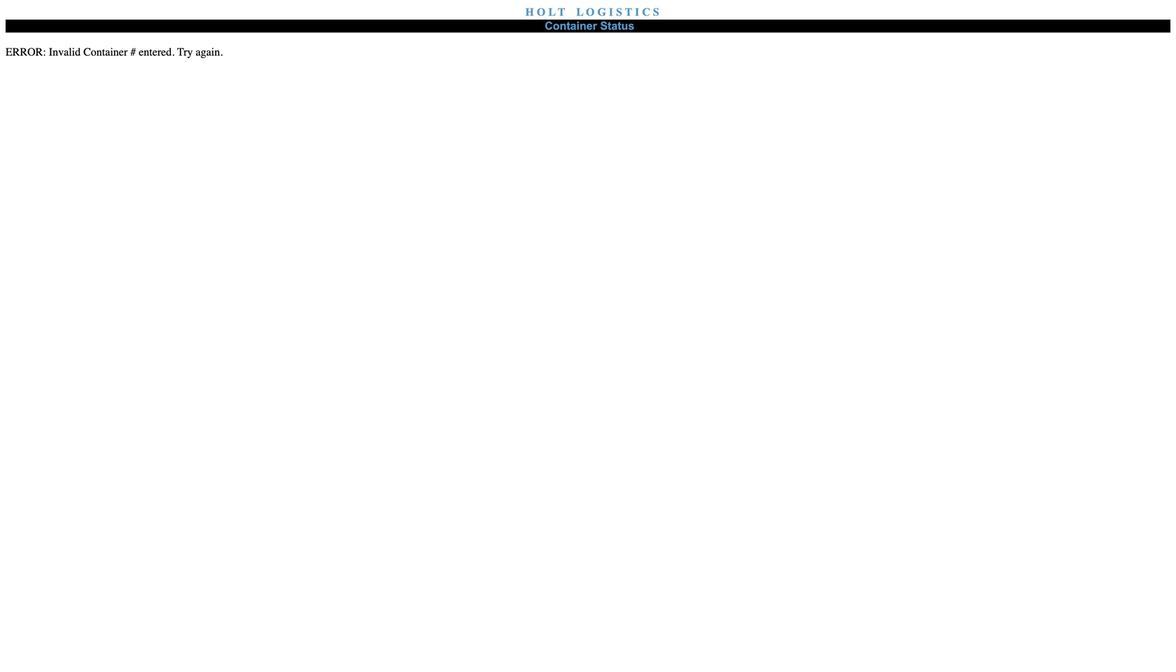 Task type: locate. For each thing, give the bounding box(es) containing it.
s left t
[[616, 6, 623, 18]]

i
[[609, 6, 614, 18], [635, 6, 640, 18]]

invalid
[[49, 46, 81, 58]]

0 horizontal spatial s
[[616, 6, 623, 18]]

0 horizontal spatial o
[[537, 6, 546, 18]]

entered.
[[139, 46, 175, 58]]

o
[[537, 6, 546, 18], [586, 6, 595, 18]]

1 i from the left
[[609, 6, 614, 18]]

1 horizontal spatial o
[[586, 6, 595, 18]]

1 horizontal spatial i
[[635, 6, 640, 18]]

0 horizontal spatial container
[[83, 46, 128, 58]]

i right g
[[609, 6, 614, 18]]

i right t
[[635, 6, 640, 18]]

s right c
[[653, 6, 660, 18]]

container
[[545, 20, 597, 32], [83, 46, 128, 58]]

2 o from the left
[[586, 6, 595, 18]]

o left l
[[537, 6, 546, 18]]

g
[[598, 6, 607, 18]]

h          o l t    l o g i s t i c s container          status
[[526, 6, 660, 32]]

l
[[549, 6, 556, 18]]

0 horizontal spatial i
[[609, 6, 614, 18]]

0 vertical spatial container
[[545, 20, 597, 32]]

1 horizontal spatial s
[[653, 6, 660, 18]]

container left #
[[83, 46, 128, 58]]

s
[[616, 6, 623, 18], [653, 6, 660, 18]]

o left g
[[586, 6, 595, 18]]

t
[[625, 6, 633, 18]]

1 vertical spatial container
[[83, 46, 128, 58]]

container inside "h          o l t    l o g i s t i c s container          status"
[[545, 20, 597, 32]]

1 horizontal spatial container
[[545, 20, 597, 32]]

container down t    l
[[545, 20, 597, 32]]



Task type: vqa. For each thing, say whether or not it's contained in the screenshot.
THE T    L
yes



Task type: describe. For each thing, give the bounding box(es) containing it.
t    l
[[558, 6, 584, 18]]

h
[[526, 6, 534, 18]]

error:
[[6, 46, 46, 58]]

again.
[[196, 46, 223, 58]]

2 s from the left
[[653, 6, 660, 18]]

status
[[601, 20, 635, 32]]

2 i from the left
[[635, 6, 640, 18]]

c
[[643, 6, 651, 18]]

error: invalid container # entered.  try again.
[[6, 46, 223, 58]]

#
[[130, 46, 136, 58]]

1 o from the left
[[537, 6, 546, 18]]

try
[[177, 46, 193, 58]]

1 s from the left
[[616, 6, 623, 18]]



